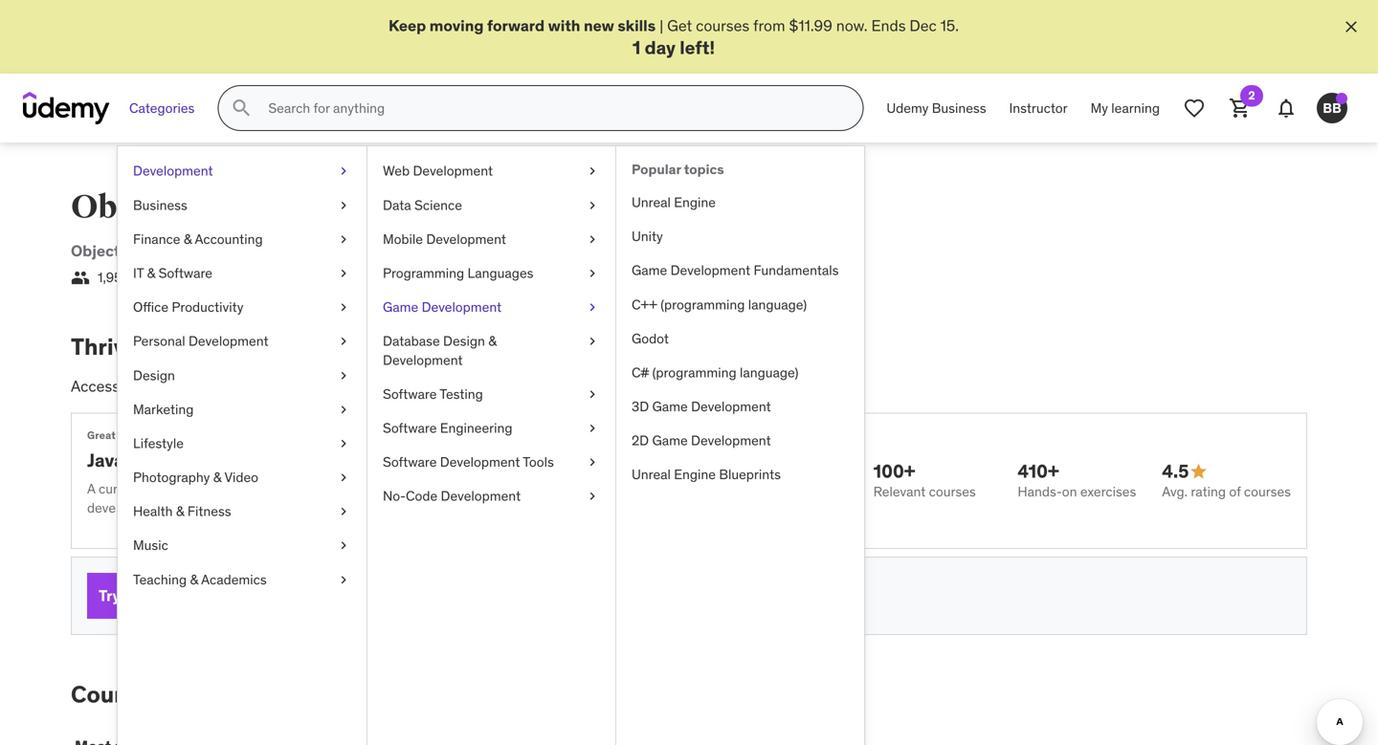 Task type: locate. For each thing, give the bounding box(es) containing it.
(programming up 3d game development
[[653, 364, 737, 381]]

xsmall image left popular
[[585, 162, 600, 181]]

0 horizontal spatial design
[[133, 367, 175, 384]]

bb
[[1323, 99, 1342, 117]]

development inside database design & development
[[383, 352, 463, 369]]

1 vertical spatial small image
[[1189, 462, 1209, 481]]

godot link
[[617, 322, 865, 356]]

xsmall image inside game development link
[[585, 298, 600, 317]]

oriented for object oriented programming relates to development it & software
[[123, 241, 188, 261]]

1 horizontal spatial business
[[932, 99, 987, 117]]

0 vertical spatial business
[[932, 99, 987, 117]]

development down subscription.
[[691, 398, 771, 416]]

access
[[71, 377, 120, 397]]

xsmall image inside finance & accounting link
[[336, 230, 351, 249]]

0 vertical spatial unreal
[[632, 194, 671, 211]]

courses up left!
[[696, 16, 750, 35]]

left!
[[680, 36, 715, 59]]

1 horizontal spatial courses
[[547, 188, 672, 228]]

collection up "health & fitness"
[[148, 481, 206, 498]]

1 horizontal spatial it
[[473, 241, 486, 261]]

xsmall image inside the software development tools "link"
[[585, 453, 600, 472]]

xsmall image left 3d
[[585, 385, 600, 404]]

xsmall image up hands-
[[336, 435, 351, 453]]

xsmall image inside health & fitness link
[[336, 503, 351, 522]]

personal right the try
[[124, 586, 188, 606]]

0 horizontal spatial business
[[133, 197, 187, 214]]

personal development link
[[118, 325, 367, 359]]

thrive
[[71, 333, 139, 361]]

design down "game development"
[[443, 333, 485, 350]]

health & fitness link
[[118, 495, 367, 529]]

1 vertical spatial curated
[[99, 481, 144, 498]]

collection up marketing
[[135, 377, 202, 397]]

xsmall image for marketing
[[336, 401, 351, 419]]

after
[[483, 587, 511, 605]]

with inside thrive in your career element
[[542, 377, 571, 397]]

xsmall image for finance & accounting
[[336, 230, 351, 249]]

of up fitness
[[209, 481, 221, 498]]

object up finance
[[71, 188, 174, 228]]

photography & video link
[[118, 461, 367, 495]]

courses
[[696, 16, 750, 35], [291, 377, 345, 397], [224, 481, 271, 498], [929, 483, 976, 501], [1245, 483, 1292, 501]]

0 vertical spatial oriented
[[180, 188, 319, 228]]

game right 3d
[[652, 398, 688, 416]]

& for video
[[213, 469, 222, 486]]

0 vertical spatial programming
[[325, 188, 541, 228]]

engine
[[674, 194, 716, 211], [674, 466, 716, 484]]

exercises left avg. in the right bottom of the page
[[1081, 483, 1137, 501]]

xsmall image inside software testing link
[[585, 385, 600, 404]]

0 horizontal spatial curated
[[99, 481, 144, 498]]

for
[[405, 377, 423, 397], [118, 429, 133, 442], [227, 586, 248, 606]]

1 object from the top
[[71, 188, 174, 228]]

thrive in your career element
[[71, 333, 1308, 636]]

xsmall image inside design link
[[336, 366, 351, 385]]

xsmall image
[[336, 162, 351, 181], [585, 162, 600, 181], [336, 230, 351, 249], [585, 230, 600, 249], [585, 264, 600, 283], [336, 298, 351, 317], [585, 298, 600, 317], [585, 332, 600, 351], [336, 401, 351, 419], [585, 419, 600, 438], [585, 487, 600, 506], [336, 571, 351, 590]]

xsmall image for no-code development
[[585, 487, 600, 506]]

0 horizontal spatial for
[[118, 429, 133, 442]]

small image
[[71, 268, 90, 288], [1189, 462, 1209, 481]]

(programming down "game development fundamentals"
[[661, 296, 745, 313]]

courses right relevant
[[929, 483, 976, 501]]

curated up developer.
[[99, 481, 144, 498]]

music link
[[118, 529, 367, 563]]

1 vertical spatial personal
[[587, 377, 647, 397]]

language) down godot link
[[740, 364, 799, 381]]

business right udemy in the top right of the page
[[932, 99, 987, 117]]

xsmall image inside "data science" link
[[585, 196, 600, 215]]

popular
[[632, 161, 681, 178]]

xsmall image left unity at the top left
[[585, 230, 600, 249]]

1 vertical spatial engine
[[674, 466, 716, 484]]

0 horizontal spatial plan
[[191, 586, 224, 606]]

for inside great for java developers a curated collection of courses and hands-on practice exercises to help you advance as a java developer.
[[118, 429, 133, 442]]

1 unreal from the top
[[632, 194, 671, 211]]

0 vertical spatial it
[[473, 241, 486, 261]]

language) down the fundamentals
[[748, 296, 807, 313]]

xsmall image up the 'object oriented programming relates to development it & software'
[[336, 196, 351, 215]]

with right roles at the bottom of page
[[542, 377, 571, 397]]

Search for anything text field
[[265, 92, 840, 125]]

exercises inside 410+ hands-on exercises
[[1081, 483, 1137, 501]]

0 vertical spatial engine
[[674, 194, 716, 211]]

personal
[[133, 333, 185, 350], [587, 377, 647, 397], [124, 586, 188, 606]]

close image
[[1342, 17, 1361, 36]]

(programming for c++
[[661, 296, 745, 313]]

engine down 2d game development
[[674, 466, 716, 484]]

in
[[144, 333, 164, 361]]

xsmall image
[[336, 196, 351, 215], [585, 196, 600, 215], [336, 264, 351, 283], [336, 332, 351, 351], [336, 366, 351, 385], [585, 385, 600, 404], [336, 435, 351, 453], [585, 453, 600, 472], [336, 469, 351, 487], [336, 503, 351, 522], [336, 537, 351, 556]]

udemy business link
[[875, 85, 998, 131]]

0 horizontal spatial on
[[342, 481, 357, 498]]

1 vertical spatial with
[[542, 377, 571, 397]]

1 horizontal spatial on
[[1062, 483, 1078, 501]]

categories button
[[118, 85, 206, 131]]

design down in
[[133, 367, 175, 384]]

2 link
[[1218, 85, 1264, 131]]

science
[[415, 197, 462, 214]]

1 horizontal spatial design
[[443, 333, 485, 350]]

2 object from the top
[[71, 241, 120, 261]]

game up database
[[383, 299, 419, 316]]

exercises
[[412, 481, 468, 498], [1081, 483, 1137, 501]]

programming down the business link
[[191, 241, 292, 261]]

100+
[[874, 460, 916, 483]]

xsmall image for business
[[336, 196, 351, 215]]

1 engine from the top
[[674, 194, 716, 211]]

popular topics
[[632, 161, 724, 178]]

personal down the office
[[133, 333, 185, 350]]

you right help
[[516, 481, 537, 498]]

1 vertical spatial courses
[[71, 681, 160, 709]]

business
[[932, 99, 987, 117], [133, 197, 187, 214]]

programming
[[325, 188, 541, 228], [191, 241, 292, 261], [383, 265, 464, 282]]

1 vertical spatial (programming
[[653, 364, 737, 381]]

xsmall image inside office productivity link
[[336, 298, 351, 317]]

to left the get
[[165, 681, 188, 709]]

0 horizontal spatial it
[[133, 265, 144, 282]]

courses to get you started
[[71, 681, 359, 709]]

a inside great for java developers a curated collection of courses and hands-on practice exercises to help you advance as a java developer.
[[610, 481, 617, 498]]

xsmall image for office productivity
[[336, 298, 351, 317]]

1 vertical spatial language)
[[740, 364, 799, 381]]

2 vertical spatial for
[[227, 586, 248, 606]]

testing
[[440, 386, 483, 403]]

you have alerts image
[[1337, 93, 1348, 105]]

software up software engineering
[[383, 386, 437, 403]]

2 vertical spatial to
[[165, 681, 188, 709]]

development down 3d game development 'link'
[[691, 432, 771, 450]]

xsmall image left godot at left top
[[585, 332, 600, 351]]

xsmall image left c++
[[585, 298, 600, 317]]

xsmall image down the 'object oriented programming relates to development it & software'
[[336, 264, 351, 283]]

a
[[123, 377, 131, 397], [575, 377, 583, 397], [610, 481, 617, 498]]

avg. rating of courses
[[1162, 483, 1292, 501]]

xsmall image inside database design & development link
[[585, 332, 600, 351]]

1 horizontal spatial exercises
[[1081, 483, 1137, 501]]

it
[[473, 241, 486, 261], [133, 265, 144, 282]]

database design & development link
[[368, 325, 616, 378]]

c# (programming language) link
[[617, 356, 865, 390]]

xsmall image inside marketing link
[[336, 401, 351, 419]]

xsmall image inside software engineering link
[[585, 419, 600, 438]]

learning
[[1112, 99, 1160, 117]]

it & software
[[133, 265, 213, 282]]

1 vertical spatial unreal
[[632, 466, 671, 484]]

language)
[[748, 296, 807, 313], [740, 364, 799, 381]]

development up help
[[440, 454, 520, 471]]

courses left and
[[224, 481, 271, 498]]

1 vertical spatial for
[[118, 429, 133, 442]]

1 horizontal spatial curated
[[348, 377, 401, 397]]

design
[[443, 333, 485, 350], [133, 367, 175, 384]]

0 vertical spatial plan
[[650, 377, 681, 397]]

game development link
[[368, 291, 616, 325]]

software testing link
[[368, 378, 616, 412]]

game development fundamentals link
[[617, 254, 865, 288]]

xsmall image left 2d
[[585, 419, 600, 438]]

engine for unreal engine blueprints
[[674, 466, 716, 484]]

a right access
[[123, 377, 131, 397]]

teaching & academics link
[[118, 563, 367, 597]]

development link down submit search icon
[[118, 154, 367, 188]]

1 vertical spatial development link
[[367, 241, 465, 261]]

xsmall image inside personal development link
[[336, 332, 351, 351]]

tools
[[523, 454, 554, 471]]

0 vertical spatial language)
[[748, 296, 807, 313]]

small image up rating
[[1189, 462, 1209, 481]]

month
[[441, 587, 479, 605]]

& inside "link"
[[190, 571, 198, 589]]

2 vertical spatial personal
[[124, 586, 188, 606]]

1 horizontal spatial for
[[227, 586, 248, 606]]

development up programming languages
[[426, 231, 506, 248]]

& for software
[[147, 265, 155, 282]]

no-code development
[[383, 488, 521, 505]]

1 horizontal spatial small image
[[1189, 462, 1209, 481]]

udemy
[[887, 99, 929, 117]]

dec
[[910, 16, 937, 35]]

small image left 1,958,817
[[71, 268, 90, 288]]

unreal for unreal engine
[[632, 194, 671, 211]]

web development
[[383, 162, 493, 180]]

keep
[[389, 16, 426, 35]]

xsmall image inside lifestyle link
[[336, 435, 351, 453]]

software for software testing
[[383, 386, 437, 403]]

xsmall image inside the business link
[[336, 196, 351, 215]]

you inside great for java developers a curated collection of courses and hands-on practice exercises to help you advance as a java developer.
[[516, 481, 537, 498]]

software for software development tools
[[383, 454, 437, 471]]

roles
[[505, 377, 539, 397]]

you right the get
[[235, 681, 274, 709]]

0 vertical spatial design
[[443, 333, 485, 350]]

business up finance
[[133, 197, 187, 214]]

1 vertical spatial you
[[235, 681, 274, 709]]

language) for c# (programming language)
[[740, 364, 799, 381]]

with left new at top
[[548, 16, 581, 35]]

0 vertical spatial (programming
[[661, 296, 745, 313]]

xsmall image down object oriented programming courses in the top of the page
[[336, 230, 351, 249]]

udemy business
[[887, 99, 987, 117]]

curated down database
[[348, 377, 401, 397]]

0 horizontal spatial exercises
[[412, 481, 468, 498]]

0 vertical spatial you
[[516, 481, 537, 498]]

1 vertical spatial to
[[471, 481, 483, 498]]

bb link
[[1310, 85, 1356, 131]]

for right 'great'
[[118, 429, 133, 442]]

c++ (programming language) link
[[617, 288, 865, 322]]

it & software link down accounting
[[118, 257, 367, 291]]

0 vertical spatial small image
[[71, 268, 90, 288]]

development link
[[118, 154, 367, 188], [367, 241, 465, 261]]

topics
[[684, 161, 724, 178]]

a right roles at the bottom of page
[[575, 377, 583, 397]]

programming for courses
[[325, 188, 541, 228]]

try
[[99, 586, 121, 606]]

data
[[383, 197, 411, 214]]

database
[[383, 333, 440, 350]]

1 vertical spatial object
[[71, 241, 120, 261]]

exercises down software development tools
[[412, 481, 468, 498]]

development
[[133, 162, 213, 180], [413, 162, 493, 180], [426, 231, 506, 248], [367, 241, 465, 261], [671, 262, 751, 279], [422, 299, 502, 316], [189, 333, 269, 350], [383, 352, 463, 369], [691, 398, 771, 416], [691, 432, 771, 450], [440, 454, 520, 471], [441, 488, 521, 505]]

engine down topics
[[674, 194, 716, 211]]

xsmall image up the starting
[[336, 537, 351, 556]]

mobile development
[[383, 231, 506, 248]]

on inside great for java developers a curated collection of courses and hands-on practice exercises to help you advance as a java developer.
[[342, 481, 357, 498]]

xsmall image inside web development link
[[585, 162, 600, 181]]

xsmall image for development
[[336, 162, 351, 181]]

xsmall image left practice
[[336, 469, 351, 487]]

xsmall image left unreal engine
[[585, 196, 600, 215]]

thrive in your career
[[71, 333, 292, 361]]

development down programming languages
[[422, 299, 502, 316]]

for left free
[[227, 586, 248, 606]]

finance & accounting
[[133, 231, 263, 248]]

courses right rated
[[291, 377, 345, 397]]

notifications image
[[1275, 97, 1298, 120]]

software down software testing
[[383, 420, 437, 437]]

xsmall image inside no-code development link
[[585, 487, 600, 506]]

software up code
[[383, 454, 437, 471]]

personal up 3d
[[587, 377, 647, 397]]

game down unity at the top left
[[632, 262, 667, 279]]

2 vertical spatial programming
[[383, 265, 464, 282]]

design link
[[118, 359, 367, 393]]

xsmall image down hands-
[[336, 503, 351, 522]]

to right relates
[[349, 241, 364, 261]]

courses inside 100+ relevant courses
[[929, 483, 976, 501]]

& for accounting
[[184, 231, 192, 248]]

game inside 'link'
[[652, 398, 688, 416]]

software inside "link"
[[383, 454, 437, 471]]

collection inside great for java developers a curated collection of courses and hands-on practice exercises to help you advance as a java developer.
[[148, 481, 206, 498]]

marketing
[[133, 401, 194, 418]]

development down database
[[383, 352, 463, 369]]

development inside "link"
[[440, 454, 520, 471]]

unreal engine link
[[617, 186, 865, 220]]

xsmall image up 'as'
[[585, 453, 600, 472]]

& left learners
[[147, 265, 155, 282]]

hands-
[[300, 481, 342, 498]]

1 vertical spatial oriented
[[123, 241, 188, 261]]

2 unreal from the top
[[632, 466, 671, 484]]

xsmall image for web development
[[585, 162, 600, 181]]

object up 1,958,817
[[71, 241, 120, 261]]

instructor
[[1010, 99, 1068, 117]]

2 horizontal spatial to
[[471, 481, 483, 498]]

& down game development link
[[488, 333, 497, 350]]

development inside 'link'
[[691, 398, 771, 416]]

1 vertical spatial it
[[133, 265, 144, 282]]

xsmall image left database
[[336, 332, 351, 351]]

health
[[133, 503, 173, 520]]

(programming
[[661, 296, 745, 313], [653, 364, 737, 381]]

object for object oriented programming courses
[[71, 188, 174, 228]]

marketing link
[[118, 393, 367, 427]]

software up office productivity
[[159, 265, 213, 282]]

oriented up accounting
[[180, 188, 319, 228]]

xsmall image inside 'mobile development' link
[[585, 230, 600, 249]]

oriented for object oriented programming courses
[[180, 188, 319, 228]]

1 vertical spatial plan
[[191, 586, 224, 606]]

1 vertical spatial collection
[[148, 481, 206, 498]]

language) for c++ (programming language)
[[748, 296, 807, 313]]

1 horizontal spatial to
[[349, 241, 364, 261]]

xsmall image right languages
[[585, 264, 600, 283]]

& right health
[[176, 503, 184, 520]]

0 vertical spatial object
[[71, 188, 174, 228]]

& right finance
[[184, 231, 192, 248]]

to left help
[[471, 481, 483, 498]]

a right 'as'
[[610, 481, 617, 498]]

& inside database design & development
[[488, 333, 497, 350]]

2 engine from the top
[[674, 466, 716, 484]]

lifestyle
[[133, 435, 184, 452]]

0 vertical spatial courses
[[547, 188, 672, 228]]

1 horizontal spatial you
[[516, 481, 537, 498]]

& left video
[[213, 469, 222, 486]]

xsmall image inside music link
[[336, 537, 351, 556]]

get
[[193, 681, 230, 709]]

submit search image
[[230, 97, 253, 120]]

unreal down popular
[[632, 194, 671, 211]]

game
[[632, 262, 667, 279], [383, 299, 419, 316], [652, 398, 688, 416], [652, 432, 688, 450]]

development link down data science on the top left of page
[[367, 241, 465, 261]]

design inside database design & development
[[443, 333, 485, 350]]

2 horizontal spatial for
[[405, 377, 423, 397]]

2 horizontal spatial a
[[610, 481, 617, 498]]

of inside great for java developers a curated collection of courses and hands-on practice exercises to help you advance as a java developer.
[[209, 481, 221, 498]]

database design & development
[[383, 333, 497, 369]]

0 vertical spatial with
[[548, 16, 581, 35]]

finance & accounting link
[[118, 222, 367, 257]]

xsmall image inside teaching & academics "link"
[[336, 571, 351, 590]]

c++ (programming language)
[[632, 296, 807, 313]]

for left in-
[[405, 377, 423, 397]]

xsmall image for design
[[336, 366, 351, 385]]

1 vertical spatial programming
[[191, 241, 292, 261]]

it up programming languages
[[473, 241, 486, 261]]

3d game development link
[[617, 390, 865, 424]]

exercises inside great for java developers a curated collection of courses and hands-on practice exercises to help you advance as a java developer.
[[412, 481, 468, 498]]

it up the office
[[133, 265, 144, 282]]

xsmall image right rated
[[336, 366, 351, 385]]

xsmall image up object oriented programming courses in the top of the page
[[336, 162, 351, 181]]

mobile development link
[[368, 222, 616, 257]]

courses inside keep moving forward with new skills | get courses from $11.99 now. ends dec 15. 1 day left!
[[696, 16, 750, 35]]

& right teaching in the left bottom of the page
[[190, 571, 198, 589]]

programming up "game development"
[[383, 265, 464, 282]]

0 horizontal spatial to
[[165, 681, 188, 709]]

xsmall image inside photography & video link
[[336, 469, 351, 487]]

programming up mobile development
[[325, 188, 541, 228]]

xsmall image inside programming languages link
[[585, 264, 600, 283]]

avg.
[[1162, 483, 1188, 501]]

xsmall image left the at
[[336, 571, 351, 590]]

0 horizontal spatial courses
[[71, 681, 160, 709]]



Task type: vqa. For each thing, say whether or not it's contained in the screenshot.
'per'
yes



Task type: describe. For each thing, give the bounding box(es) containing it.
object oriented programming relates to development it & software
[[71, 241, 570, 261]]

office
[[133, 299, 169, 316]]

at
[[359, 587, 370, 605]]

$11.99
[[789, 16, 833, 35]]

fitness
[[188, 503, 231, 520]]

accounting
[[195, 231, 263, 248]]

lifestyle link
[[118, 427, 367, 461]]

(programming for c#
[[653, 364, 737, 381]]

1
[[633, 36, 641, 59]]

data science
[[383, 197, 462, 214]]

& for fitness
[[176, 503, 184, 520]]

unreal engine
[[632, 194, 716, 211]]

development down categories dropdown button
[[133, 162, 213, 180]]

development down office productivity link at the left top
[[189, 333, 269, 350]]

engine for unreal engine
[[674, 194, 716, 211]]

relevant
[[874, 483, 926, 501]]

video
[[224, 469, 258, 486]]

mobile
[[383, 231, 423, 248]]

xsmall image for music
[[336, 537, 351, 556]]

unity link
[[617, 220, 865, 254]]

unreal engine blueprints link
[[617, 458, 865, 492]]

1 vertical spatial business
[[133, 197, 187, 214]]

udemy image
[[23, 92, 110, 125]]

0 horizontal spatial you
[[235, 681, 274, 709]]

plan inside try personal plan for free link
[[191, 586, 224, 606]]

no-code development link
[[368, 480, 616, 514]]

xsmall image for software development tools
[[585, 453, 600, 472]]

instructor link
[[998, 85, 1080, 131]]

0 vertical spatial collection
[[135, 377, 202, 397]]

photography & video
[[133, 469, 258, 486]]

development down the software development tools "link"
[[441, 488, 521, 505]]

office productivity link
[[118, 291, 367, 325]]

0 vertical spatial curated
[[348, 377, 401, 397]]

programming languages
[[383, 265, 534, 282]]

music
[[133, 537, 168, 555]]

1 horizontal spatial a
[[575, 377, 583, 397]]

productivity
[[172, 299, 244, 316]]

wishlist image
[[1183, 97, 1206, 120]]

office productivity
[[133, 299, 244, 316]]

unreal engine blueprints
[[632, 466, 781, 484]]

my learning link
[[1080, 85, 1172, 131]]

software engineering link
[[368, 412, 616, 446]]

try personal plan for free link
[[87, 573, 292, 619]]

xsmall image for personal development
[[336, 332, 351, 351]]

programming for relates
[[191, 241, 292, 261]]

object for object oriented programming relates to development it & software
[[71, 241, 120, 261]]

410+
[[1018, 460, 1060, 483]]

& for academics
[[190, 571, 198, 589]]

shopping cart with 2 items image
[[1229, 97, 1252, 120]]

to inside great for java developers a curated collection of courses and hands-on practice exercises to help you advance as a java developer.
[[471, 481, 483, 498]]

development down data science on the top left of page
[[367, 241, 465, 261]]

$16.58
[[374, 587, 415, 605]]

business link
[[118, 188, 367, 222]]

xsmall image for software engineering
[[585, 419, 600, 438]]

java developers link
[[87, 449, 226, 472]]

2d
[[632, 432, 649, 450]]

on inside 410+ hands-on exercises
[[1062, 483, 1078, 501]]

developers
[[128, 449, 226, 472]]

moving
[[430, 16, 484, 35]]

1,958,817 learners
[[98, 269, 206, 286]]

courses right rating
[[1245, 483, 1292, 501]]

xsmall image for health & fitness
[[336, 503, 351, 522]]

xsmall image for it & software
[[336, 264, 351, 283]]

0 horizontal spatial it & software link
[[118, 257, 367, 291]]

3d
[[632, 398, 649, 416]]

xsmall image for programming languages
[[585, 264, 600, 283]]

developer.
[[87, 500, 149, 517]]

xsmall image for mobile development
[[585, 230, 600, 249]]

software for software engineering
[[383, 420, 437, 437]]

java
[[621, 481, 644, 498]]

software up languages
[[503, 241, 570, 261]]

new
[[584, 16, 614, 35]]

in-
[[427, 377, 446, 397]]

started
[[279, 681, 359, 709]]

forward
[[487, 16, 545, 35]]

career
[[222, 333, 292, 361]]

game development element
[[616, 147, 865, 746]]

my learning
[[1091, 99, 1160, 117]]

small image inside thrive in your career element
[[1189, 462, 1209, 481]]

xsmall image for software testing
[[585, 385, 600, 404]]

410+ hands-on exercises
[[1018, 460, 1137, 501]]

1,958,817
[[98, 269, 154, 286]]

& up languages
[[490, 241, 499, 261]]

xsmall image for game development
[[585, 298, 600, 317]]

4.5
[[1162, 460, 1189, 483]]

unity
[[632, 228, 663, 245]]

0 vertical spatial for
[[405, 377, 423, 397]]

day
[[645, 36, 676, 59]]

game development
[[383, 299, 502, 316]]

0 horizontal spatial a
[[123, 377, 131, 397]]

game right 2d
[[652, 432, 688, 450]]

xsmall image for database design & development
[[585, 332, 600, 351]]

software testing
[[383, 386, 483, 403]]

100+ relevant courses
[[874, 460, 976, 501]]

with inside keep moving forward with new skills | get courses from $11.99 now. ends dec 15. 1 day left!
[[548, 16, 581, 35]]

personal development
[[133, 333, 269, 350]]

engineering
[[440, 420, 513, 437]]

your
[[169, 333, 217, 361]]

programming languages link
[[368, 257, 616, 291]]

xsmall image for lifestyle
[[336, 435, 351, 453]]

keep moving forward with new skills | get courses from $11.99 now. ends dec 15. 1 day left!
[[389, 16, 959, 59]]

2
[[1249, 88, 1256, 103]]

0 vertical spatial personal
[[133, 333, 185, 350]]

java
[[87, 449, 124, 472]]

software development tools
[[383, 454, 554, 471]]

2d game development
[[632, 432, 771, 450]]

courses inside great for java developers a curated collection of courses and hands-on practice exercises to help you advance as a java developer.
[[224, 481, 271, 498]]

and
[[274, 481, 297, 498]]

15.
[[941, 16, 959, 35]]

curated inside great for java developers a curated collection of courses and hands-on practice exercises to help you advance as a java developer.
[[99, 481, 144, 498]]

development up c++ (programming language)
[[671, 262, 751, 279]]

unreal for unreal engine blueprints
[[632, 466, 671, 484]]

rated
[[251, 377, 287, 397]]

of left top-
[[205, 377, 219, 397]]

fundamentals
[[754, 262, 839, 279]]

as
[[593, 481, 607, 498]]

xsmall image for teaching & academics
[[336, 571, 351, 590]]

skills
[[618, 16, 656, 35]]

now.
[[837, 16, 868, 35]]

xsmall image for data science
[[585, 196, 600, 215]]

1 horizontal spatial it & software link
[[465, 241, 570, 261]]

great for java developers a curated collection of courses and hands-on practice exercises to help you advance as a java developer.
[[87, 429, 644, 517]]

1 vertical spatial design
[[133, 367, 175, 384]]

anytime.
[[588, 587, 639, 605]]

relates
[[295, 241, 345, 261]]

godot
[[632, 330, 669, 347]]

of right rating
[[1230, 483, 1241, 501]]

0 vertical spatial development link
[[118, 154, 367, 188]]

1 horizontal spatial plan
[[650, 377, 681, 397]]

development up science at the top of page
[[413, 162, 493, 180]]

starting at $16.58 per month after trial. cancel anytime.
[[307, 587, 639, 605]]

object oriented programming courses
[[71, 188, 672, 228]]

no-
[[383, 488, 406, 505]]

web
[[383, 162, 410, 180]]

0 vertical spatial to
[[349, 241, 364, 261]]

advance
[[540, 481, 590, 498]]

xsmall image for photography & video
[[336, 469, 351, 487]]

0 horizontal spatial small image
[[71, 268, 90, 288]]

software engineering
[[383, 420, 513, 437]]

cancel
[[543, 587, 584, 605]]



